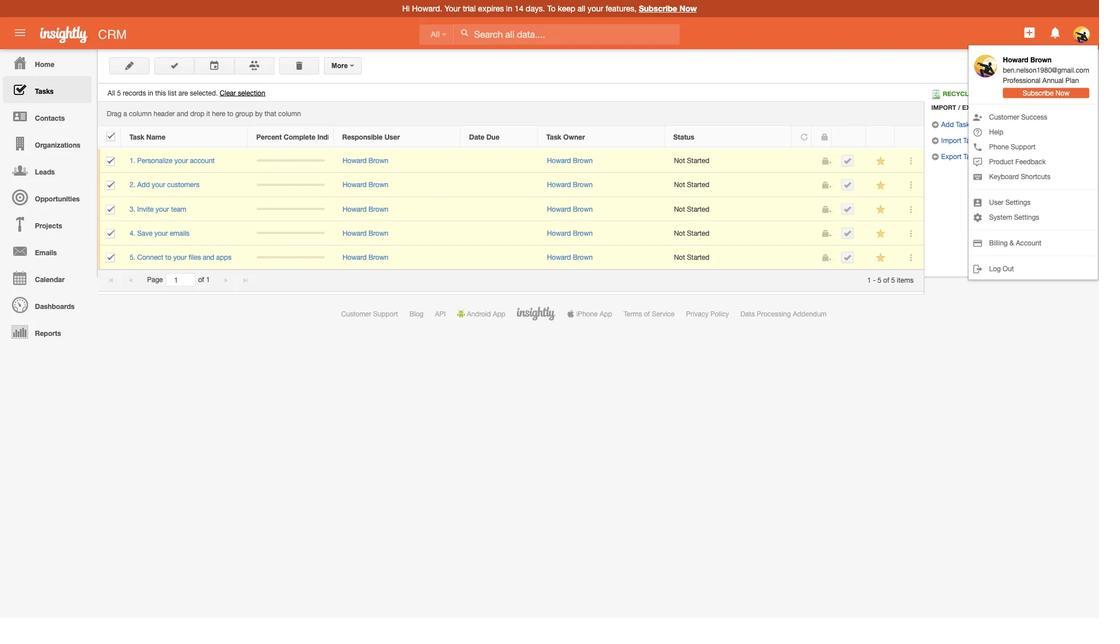 Task type: describe. For each thing, give the bounding box(es) containing it.
your left files
[[173, 253, 187, 261]]

1 horizontal spatial 5
[[878, 276, 882, 284]]

projects link
[[3, 211, 92, 238]]

clear
[[220, 89, 236, 97]]

apps
[[216, 253, 232, 261]]

reports
[[35, 329, 61, 337]]

customer for customer success
[[990, 113, 1020, 121]]

of 1
[[198, 276, 210, 284]]

all link
[[420, 24, 454, 45]]

0 vertical spatial export
[[963, 104, 988, 111]]

row containing 2. add your customers
[[98, 173, 925, 197]]

leads
[[35, 168, 55, 176]]

private task image for 3. invite your team
[[822, 206, 830, 214]]

0% complete image
[[257, 160, 325, 162]]

following image for 4. save your emails
[[876, 228, 887, 239]]

2 horizontal spatial 5
[[892, 276, 896, 284]]

dashboards
[[35, 302, 75, 310]]

following image for 5. connect to your files and apps
[[876, 253, 887, 263]]

user settings link
[[969, 195, 1099, 210]]

opportunities link
[[3, 184, 92, 211]]

row containing 5. connect to your files and apps
[[98, 246, 925, 270]]

not started cell for 1. personalize your account
[[666, 149, 793, 173]]

import for import tasks
[[942, 136, 962, 144]]

0 vertical spatial subscribe
[[639, 4, 678, 13]]

all for all 5 records in this list are selected. clear selection
[[108, 89, 115, 97]]

log out link
[[969, 261, 1099, 276]]

howard brown ben.nelson1980@gmail.com professional annual plan subscribe now
[[1004, 56, 1090, 97]]

not started for 1. personalize your account
[[674, 157, 710, 165]]

personalize
[[137, 157, 173, 165]]

1. personalize your account link
[[130, 157, 221, 165]]

a
[[123, 110, 127, 118]]

tasks for import tasks
[[964, 136, 981, 144]]

not started cell for 2. add your customers
[[666, 173, 793, 197]]

brown inside howard brown ben.nelson1980@gmail.com professional annual plan subscribe now
[[1031, 56, 1052, 64]]

drag a column header and drop it here to group by that column
[[107, 110, 301, 118]]

0 vertical spatial now
[[680, 4, 697, 13]]

product feedback link
[[969, 154, 1099, 169]]

0 horizontal spatial and
[[177, 110, 188, 118]]

1 1 from the left
[[206, 276, 210, 284]]

4. save your emails link
[[130, 229, 195, 237]]

not started for 4. save your emails
[[674, 229, 710, 237]]

export tasks
[[940, 152, 981, 160]]

home link
[[3, 49, 92, 76]]

your right all
[[588, 4, 604, 13]]

2 column from the left
[[278, 110, 301, 118]]

import tasks link
[[932, 136, 981, 145]]

settings for system settings
[[1015, 213, 1040, 221]]

invite
[[137, 205, 154, 213]]

blog link
[[410, 310, 424, 318]]

not for 1. personalize your account
[[674, 157, 686, 165]]

repeating task image
[[801, 133, 809, 141]]

that
[[265, 110, 277, 118]]

1 - 5 of 5 items
[[868, 276, 914, 284]]

task name
[[129, 133, 166, 141]]

more link
[[324, 57, 362, 74]]

status
[[674, 133, 695, 141]]

1 vertical spatial in
[[148, 89, 153, 97]]

system settings
[[990, 213, 1040, 221]]

not started cell for 5. connect to your files and apps
[[666, 246, 793, 270]]

row containing 4. save your emails
[[98, 221, 925, 246]]

1 vertical spatial to
[[976, 120, 983, 128]]

google
[[985, 120, 1007, 128]]

days.
[[526, 4, 545, 13]]

android app
[[467, 310, 506, 318]]

more
[[332, 62, 350, 70]]

not started cell for 3. invite your team
[[666, 197, 793, 221]]

circle arrow right image
[[932, 121, 940, 129]]

mark this task complete image for 1. personalize your account
[[844, 157, 852, 165]]

responsible
[[342, 133, 383, 141]]

list
[[168, 89, 177, 97]]

mark this task complete image for 3. invite your team
[[844, 205, 852, 213]]

data
[[741, 310, 755, 318]]

iphone app
[[577, 310, 613, 318]]

1. personalize your account
[[130, 157, 215, 165]]

3.
[[130, 205, 135, 213]]

not for 3. invite your team
[[674, 205, 686, 213]]

5. connect to your files and apps link
[[130, 253, 237, 261]]

white image
[[461, 29, 469, 37]]

add tasks to google calendar link
[[932, 120, 1037, 129]]

calendar link
[[3, 265, 92, 292]]

row containing task name
[[98, 126, 924, 147]]

1 horizontal spatial in
[[506, 4, 513, 13]]

private task image for 4. save your emails
[[822, 230, 830, 238]]

blog
[[410, 310, 424, 318]]

system settings link
[[969, 210, 1099, 225]]

support for phone support
[[1011, 143, 1036, 151]]

billing
[[990, 239, 1008, 247]]

this
[[155, 89, 166, 97]]

emails
[[170, 229, 190, 237]]

customer support link
[[341, 310, 398, 318]]

not started for 3. invite your team
[[674, 205, 710, 213]]

and inside row
[[203, 253, 215, 261]]

api link
[[435, 310, 446, 318]]

out
[[1003, 265, 1015, 273]]

0 horizontal spatial of
[[198, 276, 204, 284]]

2 press ctrl + space to group column header from the left
[[867, 126, 895, 147]]

log
[[990, 265, 1002, 273]]

recycle bin
[[943, 90, 986, 98]]

privacy policy link
[[687, 310, 730, 318]]

customer for customer support
[[341, 310, 372, 318]]

0 horizontal spatial to
[[165, 253, 171, 261]]

selection
[[238, 89, 265, 97]]

tasks for add tasks to google calendar
[[956, 120, 974, 128]]

help
[[990, 128, 1004, 136]]

circle arrow left image
[[932, 153, 940, 161]]

5.
[[130, 253, 135, 261]]

following image for 3. invite your team
[[876, 204, 887, 215]]

files
[[189, 253, 201, 261]]

&
[[1010, 239, 1015, 247]]

terms of service
[[624, 310, 675, 318]]

private task image for customers
[[822, 181, 830, 189]]

projects
[[35, 222, 62, 230]]

billing & account
[[990, 239, 1042, 247]]

row containing 3. invite your team
[[98, 197, 925, 221]]

1.
[[130, 157, 135, 165]]

14
[[515, 4, 524, 13]]

ok image
[[170, 62, 178, 70]]

now inside howard brown ben.nelson1980@gmail.com professional annual plan subscribe now
[[1056, 89, 1070, 97]]

/
[[959, 104, 961, 111]]

your
[[445, 4, 461, 13]]

2 horizontal spatial of
[[884, 276, 890, 284]]

android
[[467, 310, 491, 318]]

drag
[[107, 110, 122, 118]]

leads link
[[3, 157, 92, 184]]

your for customers
[[152, 181, 165, 189]]



Task type: vqa. For each thing, say whether or not it's contained in the screenshot.
Customer associated with Customer Success
yes



Task type: locate. For each thing, give the bounding box(es) containing it.
policy
[[711, 310, 730, 318]]

system
[[990, 213, 1013, 221]]

1 horizontal spatial to
[[227, 110, 233, 118]]

1 vertical spatial and
[[203, 253, 215, 261]]

not started
[[674, 157, 710, 165], [674, 181, 710, 189], [674, 205, 710, 213], [674, 229, 710, 237], [674, 253, 710, 261]]

1 vertical spatial support
[[373, 310, 398, 318]]

1 horizontal spatial subscribe
[[1023, 89, 1054, 97]]

annual
[[1043, 76, 1064, 84]]

in left "14"
[[506, 4, 513, 13]]

recycle
[[943, 90, 973, 98]]

data processing addendum link
[[741, 310, 827, 318]]

Search all data.... text field
[[454, 24, 680, 45]]

percent
[[256, 133, 282, 141]]

1 not from the top
[[674, 157, 686, 165]]

column
[[129, 110, 152, 118], [278, 110, 301, 118]]

phone support link
[[969, 139, 1099, 154]]

1 field
[[166, 274, 195, 286]]

1 column from the left
[[129, 110, 152, 118]]

2 app from the left
[[600, 310, 613, 318]]

1 horizontal spatial task
[[547, 133, 562, 141]]

mark this task complete image for 4. save your emails
[[844, 229, 852, 238]]

customers
[[167, 181, 200, 189]]

0 horizontal spatial 1
[[206, 276, 210, 284]]

1 not started from the top
[[674, 157, 710, 165]]

1 horizontal spatial all
[[431, 30, 440, 39]]

success
[[1022, 113, 1048, 121]]

row containing 1. personalize your account
[[98, 149, 925, 173]]

column right that
[[278, 110, 301, 118]]

not started for 2. add your customers
[[674, 181, 710, 189]]

0 vertical spatial import
[[932, 104, 957, 111]]

your up 3. invite your team
[[152, 181, 165, 189]]

emails
[[35, 249, 57, 257]]

5 left items
[[892, 276, 896, 284]]

mark this task complete image for 5. connect to your files and apps
[[844, 254, 852, 262]]

subscribe inside howard brown ben.nelson1980@gmail.com professional annual plan subscribe now
[[1023, 89, 1054, 97]]

and right files
[[203, 253, 215, 261]]

row group containing 1. personalize your account
[[98, 149, 925, 270]]

crm
[[98, 27, 127, 42]]

home
[[35, 60, 54, 68]]

5 not from the top
[[674, 253, 686, 261]]

0 vertical spatial subscribe now link
[[639, 4, 697, 13]]

user settings
[[990, 198, 1031, 206]]

subscribe down 'annual'
[[1023, 89, 1054, 97]]

not for 2. add your customers
[[674, 181, 686, 189]]

app right android
[[493, 310, 506, 318]]

0 vertical spatial mark this task complete image
[[844, 157, 852, 165]]

2 private task image from the top
[[822, 181, 830, 189]]

subscribe now link down 'annual'
[[1004, 88, 1090, 98]]

row group containing task name
[[98, 126, 924, 147]]

0 horizontal spatial export
[[942, 152, 962, 160]]

all inside "link"
[[431, 30, 440, 39]]

2 vertical spatial mark this task complete image
[[844, 254, 852, 262]]

tasks down add tasks to google calendar link
[[964, 136, 981, 144]]

3 not started cell from the top
[[666, 197, 793, 221]]

cell
[[98, 149, 121, 173], [461, 149, 538, 173], [793, 149, 813, 173], [833, 149, 867, 173], [98, 173, 121, 197], [248, 173, 334, 197], [461, 173, 538, 197], [793, 173, 813, 197], [833, 173, 867, 197], [98, 197, 121, 221], [248, 197, 334, 221], [461, 197, 538, 221], [793, 197, 813, 221], [833, 197, 867, 221], [98, 221, 121, 246], [248, 221, 334, 246], [461, 221, 538, 246], [793, 221, 813, 246], [833, 221, 867, 246], [98, 246, 121, 270], [248, 246, 334, 270], [461, 246, 538, 270], [793, 246, 813, 270], [833, 246, 867, 270]]

all up drag
[[108, 89, 115, 97]]

settings down user settings link
[[1015, 213, 1040, 221]]

all for all
[[431, 30, 440, 39]]

user up the system at the right
[[990, 198, 1004, 206]]

help link
[[969, 125, 1099, 139]]

are
[[179, 89, 188, 97]]

export right circle arrow left "icon"
[[942, 152, 962, 160]]

1 horizontal spatial user
[[990, 198, 1004, 206]]

started for 3. invite your team
[[687, 205, 710, 213]]

processing
[[757, 310, 791, 318]]

calendar inside "link"
[[35, 276, 65, 284]]

3 not from the top
[[674, 205, 686, 213]]

connect
[[137, 253, 163, 261]]

import left /
[[932, 104, 957, 111]]

1 horizontal spatial export
[[963, 104, 988, 111]]

tasks up contacts link
[[35, 87, 54, 95]]

not started cell
[[666, 149, 793, 173], [666, 173, 793, 197], [666, 197, 793, 221], [666, 221, 793, 246], [666, 246, 793, 270]]

import right circle arrow right icon
[[942, 136, 962, 144]]

not for 5. connect to your files and apps
[[674, 253, 686, 261]]

5 started from the top
[[687, 253, 710, 261]]

0 horizontal spatial calendar
[[35, 276, 65, 284]]

navigation
[[0, 49, 92, 345]]

started for 2. add your customers
[[687, 181, 710, 189]]

4.
[[130, 229, 135, 237]]

import for import / export
[[932, 104, 957, 111]]

app for iphone app
[[600, 310, 613, 318]]

1 horizontal spatial and
[[203, 253, 215, 261]]

support left the blog
[[373, 310, 398, 318]]

1 vertical spatial following image
[[876, 204, 887, 215]]

tasks up import tasks
[[956, 120, 974, 128]]

in left this
[[148, 89, 153, 97]]

3 following image from the top
[[876, 253, 887, 263]]

3 started from the top
[[687, 205, 710, 213]]

calendar up dashboards link in the left of the page
[[35, 276, 65, 284]]

hi howard. your trial expires in 14 days. to keep all your features, subscribe now
[[403, 4, 697, 13]]

3. invite your team
[[130, 205, 187, 213]]

task for task owner
[[547, 133, 562, 141]]

add inside row
[[137, 181, 150, 189]]

0 horizontal spatial subscribe now link
[[639, 4, 697, 13]]

shortcuts
[[1021, 173, 1051, 181]]

started
[[687, 157, 710, 165], [687, 181, 710, 189], [687, 205, 710, 213], [687, 229, 710, 237], [687, 253, 710, 261]]

to right 'connect' on the left of page
[[165, 253, 171, 261]]

2 not started from the top
[[674, 181, 710, 189]]

your
[[588, 4, 604, 13], [175, 157, 188, 165], [152, 181, 165, 189], [156, 205, 169, 213], [155, 229, 168, 237], [173, 253, 187, 261]]

howard.
[[412, 4, 443, 13]]

0 horizontal spatial task
[[129, 133, 144, 141]]

howard inside howard brown ben.nelson1980@gmail.com professional annual plan subscribe now
[[1004, 56, 1029, 64]]

1 private task image from the top
[[822, 157, 830, 165]]

not started for 5. connect to your files and apps
[[674, 253, 710, 261]]

here
[[212, 110, 225, 118]]

1 vertical spatial import
[[942, 136, 962, 144]]

subscribe now link
[[639, 4, 697, 13], [1004, 88, 1090, 98]]

2 following image from the top
[[876, 228, 887, 239]]

export down bin
[[963, 104, 988, 111]]

1 vertical spatial row group
[[98, 149, 925, 270]]

started for 1. personalize your account
[[687, 157, 710, 165]]

your left account at the left
[[175, 157, 188, 165]]

private task image for account
[[822, 157, 830, 165]]

user right responsible
[[385, 133, 400, 141]]

mark this task complete image
[[844, 181, 852, 189], [844, 205, 852, 213]]

2 following image from the top
[[876, 204, 887, 215]]

1 vertical spatial calendar
[[35, 276, 65, 284]]

0 horizontal spatial now
[[680, 4, 697, 13]]

0 vertical spatial customer
[[990, 113, 1020, 121]]

0 vertical spatial user
[[385, 133, 400, 141]]

subscribe right features,
[[639, 4, 678, 13]]

not for 4. save your emails
[[674, 229, 686, 237]]

export
[[963, 104, 988, 111], [942, 152, 962, 160]]

5
[[117, 89, 121, 97], [878, 276, 882, 284], [892, 276, 896, 284]]

0 horizontal spatial customer
[[341, 310, 372, 318]]

0 horizontal spatial 5
[[117, 89, 121, 97]]

1 press ctrl + space to group column header from the left
[[832, 126, 867, 147]]

your for team
[[156, 205, 169, 213]]

4 not started cell from the top
[[666, 221, 793, 246]]

0 vertical spatial in
[[506, 4, 513, 13]]

private task image
[[821, 133, 829, 141], [822, 206, 830, 214], [822, 230, 830, 238], [822, 254, 830, 262]]

tasks for export tasks
[[964, 152, 981, 160]]

2 mark this task complete image from the top
[[844, 205, 852, 213]]

2 1 from the left
[[868, 276, 872, 284]]

1 vertical spatial now
[[1056, 89, 1070, 97]]

settings
[[1006, 198, 1031, 206], [1015, 213, 1040, 221]]

None checkbox
[[107, 132, 115, 141], [106, 157, 115, 166], [106, 181, 115, 190], [106, 254, 115, 263], [107, 132, 115, 141], [106, 157, 115, 166], [106, 181, 115, 190], [106, 254, 115, 263]]

to
[[548, 4, 556, 13], [976, 120, 983, 128]]

task left 'owner' on the right of the page
[[547, 133, 562, 141]]

0 vertical spatial to
[[227, 110, 233, 118]]

and
[[177, 110, 188, 118], [203, 253, 215, 261]]

all down the howard.
[[431, 30, 440, 39]]

tasks link
[[3, 76, 92, 103]]

started for 5. connect to your files and apps
[[687, 253, 710, 261]]

6 row from the top
[[98, 246, 925, 270]]

1 started from the top
[[687, 157, 710, 165]]

0 vertical spatial following image
[[876, 156, 887, 167]]

by
[[255, 110, 263, 118]]

5 right "-"
[[878, 276, 882, 284]]

row group
[[98, 126, 924, 147], [98, 149, 925, 270]]

1 vertical spatial mark this task complete image
[[844, 229, 852, 238]]

bin
[[975, 90, 986, 98]]

following image for 1. personalize your account
[[876, 156, 887, 167]]

1 mark this task complete image from the top
[[844, 157, 852, 165]]

following image
[[876, 156, 887, 167], [876, 228, 887, 239], [876, 253, 887, 263]]

hi
[[403, 4, 410, 13]]

add right 2.
[[137, 181, 150, 189]]

1
[[206, 276, 210, 284], [868, 276, 872, 284]]

dashboards link
[[3, 292, 92, 318]]

4 row from the top
[[98, 197, 925, 221]]

0 vertical spatial private task image
[[822, 157, 830, 165]]

of right the 1 "field"
[[198, 276, 204, 284]]

private task image for 5. connect to your files and apps
[[822, 254, 830, 262]]

import tasks
[[940, 136, 981, 144]]

task left name
[[129, 133, 144, 141]]

selected.
[[190, 89, 218, 97]]

0 horizontal spatial in
[[148, 89, 153, 97]]

user inside user settings link
[[990, 198, 1004, 206]]

notifications image
[[1049, 26, 1063, 40]]

2 mark this task complete image from the top
[[844, 229, 852, 238]]

2.
[[130, 181, 135, 189]]

settings for user settings
[[1006, 198, 1031, 206]]

1 horizontal spatial subscribe now link
[[1004, 88, 1090, 98]]

1 vertical spatial private task image
[[822, 181, 830, 189]]

navigation containing home
[[0, 49, 92, 345]]

emails link
[[3, 238, 92, 265]]

0 horizontal spatial subscribe
[[639, 4, 678, 13]]

your left team
[[156, 205, 169, 213]]

task owner
[[547, 133, 585, 141]]

3 row from the top
[[98, 173, 925, 197]]

professional
[[1004, 76, 1041, 84]]

1 following image from the top
[[876, 180, 887, 191]]

1 task from the left
[[129, 133, 144, 141]]

1 horizontal spatial add
[[942, 120, 955, 128]]

page
[[147, 276, 163, 284]]

user inside row
[[385, 133, 400, 141]]

trial
[[463, 4, 476, 13]]

1 horizontal spatial 1
[[868, 276, 872, 284]]

not started cell for 4. save your emails
[[666, 221, 793, 246]]

calendar up phone support
[[1009, 120, 1037, 128]]

1 vertical spatial settings
[[1015, 213, 1040, 221]]

5 row from the top
[[98, 221, 925, 246]]

0 horizontal spatial column
[[129, 110, 152, 118]]

1 vertical spatial all
[[108, 89, 115, 97]]

it
[[206, 110, 210, 118]]

your for account
[[175, 157, 188, 165]]

3 not started from the top
[[674, 205, 710, 213]]

4 not from the top
[[674, 229, 686, 237]]

2 row from the top
[[98, 149, 925, 173]]

1 vertical spatial following image
[[876, 228, 887, 239]]

support up product feedback at right top
[[1011, 143, 1036, 151]]

following image
[[876, 180, 887, 191], [876, 204, 887, 215]]

3 mark this task complete image from the top
[[844, 254, 852, 262]]

1 mark this task complete image from the top
[[844, 181, 852, 189]]

1 horizontal spatial of
[[644, 310, 650, 318]]

1 vertical spatial export
[[942, 152, 962, 160]]

1 horizontal spatial to
[[976, 120, 983, 128]]

1 row from the top
[[98, 126, 924, 147]]

to right here at the top left of page
[[227, 110, 233, 118]]

5 not started from the top
[[674, 253, 710, 261]]

complete
[[284, 133, 316, 141]]

0 vertical spatial calendar
[[1009, 120, 1037, 128]]

keep
[[558, 4, 576, 13]]

1 row group from the top
[[98, 126, 924, 147]]

1 vertical spatial user
[[990, 198, 1004, 206]]

0 vertical spatial following image
[[876, 180, 887, 191]]

column right a
[[129, 110, 152, 118]]

1 right the 1 "field"
[[206, 276, 210, 284]]

0 horizontal spatial user
[[385, 133, 400, 141]]

2 not started cell from the top
[[666, 173, 793, 197]]

of right the terms
[[644, 310, 650, 318]]

export tasks link
[[932, 152, 981, 161]]

app right 'iphone'
[[600, 310, 613, 318]]

team
[[171, 205, 187, 213]]

1 horizontal spatial support
[[1011, 143, 1036, 151]]

0 vertical spatial support
[[1011, 143, 1036, 151]]

0 vertical spatial add
[[942, 120, 955, 128]]

privacy policy
[[687, 310, 730, 318]]

3 press ctrl + space to group column header from the left
[[895, 126, 924, 147]]

4 not started from the top
[[674, 229, 710, 237]]

0 vertical spatial settings
[[1006, 198, 1031, 206]]

2 vertical spatial following image
[[876, 253, 887, 263]]

1 horizontal spatial customer
[[990, 113, 1020, 121]]

0 horizontal spatial support
[[373, 310, 398, 318]]

recycle bin link
[[932, 90, 992, 99]]

circle arrow right image
[[932, 137, 940, 145]]

of right "-"
[[884, 276, 890, 284]]

1 horizontal spatial column
[[278, 110, 301, 118]]

organizations
[[35, 141, 80, 149]]

app
[[493, 310, 506, 318], [600, 310, 613, 318]]

5 not started cell from the top
[[666, 246, 793, 270]]

5 left the records
[[117, 89, 121, 97]]

started for 4. save your emails
[[687, 229, 710, 237]]

save
[[137, 229, 153, 237]]

phone support
[[990, 143, 1036, 151]]

1 not started cell from the top
[[666, 149, 793, 173]]

private task image
[[822, 157, 830, 165], [822, 181, 830, 189]]

1 vertical spatial mark this task complete image
[[844, 205, 852, 213]]

1 vertical spatial to
[[165, 253, 171, 261]]

0 vertical spatial mark this task complete image
[[844, 181, 852, 189]]

0 horizontal spatial add
[[137, 181, 150, 189]]

following image for 2. add your customers
[[876, 180, 887, 191]]

4 started from the top
[[687, 229, 710, 237]]

add right circle arrow right image
[[942, 120, 955, 128]]

0 vertical spatial row group
[[98, 126, 924, 147]]

1 vertical spatial add
[[137, 181, 150, 189]]

1 left "-"
[[868, 276, 872, 284]]

to left keep in the top of the page
[[548, 4, 556, 13]]

terms
[[624, 310, 643, 318]]

keyboard shortcuts
[[990, 173, 1051, 181]]

task for task name
[[129, 133, 144, 141]]

2 not from the top
[[674, 181, 686, 189]]

tasks down import tasks
[[964, 152, 981, 160]]

2 started from the top
[[687, 181, 710, 189]]

1 horizontal spatial calendar
[[1009, 120, 1037, 128]]

billing & account link
[[969, 236, 1099, 251]]

api
[[435, 310, 446, 318]]

howard brown link
[[343, 157, 389, 165], [547, 157, 593, 165], [343, 181, 389, 189], [547, 181, 593, 189], [343, 205, 389, 213], [547, 205, 593, 213], [343, 229, 389, 237], [547, 229, 593, 237], [343, 253, 389, 261], [547, 253, 593, 261]]

2 row group from the top
[[98, 149, 925, 270]]

now
[[680, 4, 697, 13], [1056, 89, 1070, 97]]

data processing addendum
[[741, 310, 827, 318]]

mark this task complete image for 2. add your customers
[[844, 181, 852, 189]]

clear selection link
[[220, 89, 265, 97]]

mark this task complete image
[[844, 157, 852, 165], [844, 229, 852, 238], [844, 254, 852, 262]]

None checkbox
[[106, 205, 115, 214], [106, 229, 115, 239], [106, 205, 115, 214], [106, 229, 115, 239]]

contacts
[[35, 114, 65, 122]]

1 horizontal spatial now
[[1056, 89, 1070, 97]]

1 vertical spatial subscribe
[[1023, 89, 1054, 97]]

service
[[652, 310, 675, 318]]

row
[[98, 126, 924, 147], [98, 149, 925, 173], [98, 173, 925, 197], [98, 197, 925, 221], [98, 221, 925, 246], [98, 246, 925, 270]]

0 horizontal spatial app
[[493, 310, 506, 318]]

2 task from the left
[[547, 133, 562, 141]]

owner
[[564, 133, 585, 141]]

percent complete indicator responsible user
[[256, 133, 400, 141]]

to left google
[[976, 120, 983, 128]]

1 vertical spatial customer
[[341, 310, 372, 318]]

0 vertical spatial to
[[548, 4, 556, 13]]

0 vertical spatial all
[[431, 30, 440, 39]]

press ctrl + space to group column header
[[832, 126, 867, 147], [867, 126, 895, 147], [895, 126, 924, 147]]

subscribe now link right features,
[[639, 4, 697, 13]]

your for emails
[[155, 229, 168, 237]]

log out
[[990, 265, 1015, 273]]

and left drop
[[177, 110, 188, 118]]

1 vertical spatial subscribe now link
[[1004, 88, 1090, 98]]

0 horizontal spatial all
[[108, 89, 115, 97]]

-
[[874, 276, 876, 284]]

customer
[[990, 113, 1020, 121], [341, 310, 372, 318]]

0 horizontal spatial to
[[548, 4, 556, 13]]

0 vertical spatial and
[[177, 110, 188, 118]]

support
[[1011, 143, 1036, 151], [373, 310, 398, 318]]

1 app from the left
[[493, 310, 506, 318]]

1 horizontal spatial app
[[600, 310, 613, 318]]

support for customer support
[[373, 310, 398, 318]]

settings up system settings
[[1006, 198, 1031, 206]]

your right save
[[155, 229, 168, 237]]

1 following image from the top
[[876, 156, 887, 167]]

app for android app
[[493, 310, 506, 318]]

indicator
[[318, 133, 347, 141]]



